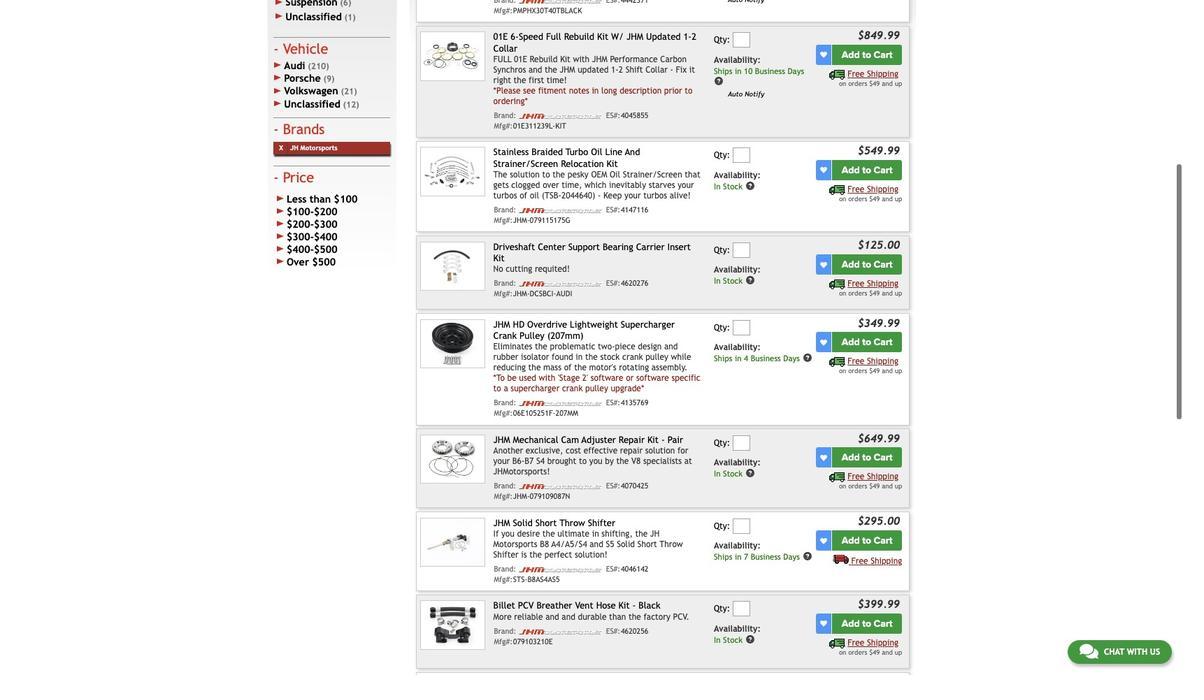 Task type: vqa. For each thing, say whether or not it's contained in the screenshot.
intake inside the Keep your passenger's compartment air supply clean Hengst is our preferred OEM filtration supplier! Located in air intake housing
no



Task type: locate. For each thing, give the bounding box(es) containing it.
0 horizontal spatial solution
[[510, 169, 540, 179]]

mfg#: for $549.99
[[494, 215, 513, 224]]

jh motorsports  - corporate logo image up audi
[[519, 281, 603, 286]]

description
[[620, 85, 662, 95]]

$400
[[314, 230, 338, 242]]

mfg#: inside es#: 4046142 mfg#: sts-b8as4as5
[[494, 575, 513, 583]]

0 vertical spatial oil
[[591, 146, 603, 157]]

isolator
[[521, 352, 549, 362]]

ships inside availability: ships in 10 business days
[[714, 65, 733, 75]]

jhm solid short throw shifter link
[[493, 517, 616, 528]]

in left 4
[[735, 353, 742, 363]]

3 qty: from the top
[[714, 245, 730, 254]]

cart
[[874, 48, 893, 60], [874, 164, 893, 175], [874, 258, 893, 270], [874, 336, 893, 348], [874, 451, 893, 463], [874, 534, 893, 546], [874, 617, 893, 629]]

0 vertical spatial 1-
[[684, 31, 692, 41]]

free for $649.99
[[848, 472, 865, 481]]

free shipping on orders $49 and up for $399.99
[[839, 638, 902, 656]]

clogged
[[512, 180, 540, 190]]

4 add to wish list image from the top
[[820, 454, 827, 461]]

0 vertical spatial add to wish list image
[[820, 166, 827, 173]]

up for $849.99
[[895, 79, 902, 87]]

1 brand: from the top
[[494, 110, 516, 119]]

2 add to cart button from the top
[[832, 159, 902, 180]]

mfg#: for $349.99
[[494, 409, 513, 417]]

kit inside driveshaft center support bearing carrier insert kit no cutting requited!
[[493, 252, 505, 263]]

0 horizontal spatial software
[[591, 373, 624, 383]]

jh motorsports  - corporate logo image up the 207mm
[[519, 400, 603, 406]]

availability: inside the availability: ships in 4 business days
[[714, 342, 761, 352]]

0 vertical spatial ships
[[714, 65, 733, 75]]

free shipping image for $649.99
[[829, 472, 845, 482]]

5 jh motorsports  - corporate logo image from the top
[[519, 400, 603, 406]]

days inside the availability: ships in 4 business days
[[784, 353, 800, 363]]

rebuild right full
[[564, 31, 595, 41]]

business
[[755, 65, 785, 75], [751, 353, 781, 363], [751, 552, 781, 561]]

add to cart button
[[832, 44, 902, 64], [832, 159, 902, 180], [832, 254, 902, 274], [832, 332, 902, 352], [832, 447, 902, 467], [832, 530, 902, 550], [832, 613, 902, 634]]

4 up from the top
[[895, 367, 902, 374]]

solution!
[[575, 550, 608, 559]]

8 mfg#: from the top
[[494, 637, 513, 645]]

7 add to cart button from the top
[[832, 613, 902, 634]]

0 vertical spatial unclassified
[[286, 10, 342, 21]]

days right 4
[[784, 353, 800, 363]]

billet pcv breather vent hose kit - black more reliable and and durable than the factory pcv.
[[493, 600, 690, 622]]

4 $49 from the top
[[870, 367, 880, 374]]

you inside the jhm solid short throw shifter if you desire the ultimate in shifting, the jh motorsports b8 a4/a5/s4 and s5 solid short throw shifter is the perfect solution!
[[501, 529, 515, 538]]

0 vertical spatial throw
[[560, 517, 585, 528]]

3 orders from the top
[[849, 289, 867, 297]]

3 $49 from the top
[[870, 289, 880, 297]]

mfg#:
[[494, 5, 513, 14], [494, 121, 513, 129], [494, 215, 513, 224], [494, 289, 513, 297], [494, 409, 513, 417], [494, 492, 513, 500], [494, 575, 513, 583], [494, 637, 513, 645]]

jhm- for $549.99
[[513, 215, 530, 224]]

jhm- inside 'es#: 4147116 mfg#: jhm-079115175g'
[[513, 215, 530, 224]]

0 horizontal spatial short
[[536, 517, 557, 528]]

$399.99
[[858, 597, 900, 610]]

1 vertical spatial days
[[784, 353, 800, 363]]

pulley down 2'
[[585, 383, 608, 393]]

with inside jhm hd overdrive lightweight supercharger crank pulley (207mm) eliminates the problematic two-piece design and rubber isolator found in the stock crank pulley while reducing the mass of the motor's rotating assembly. *to be used with 'stage 2' software or software specific to a supercharger crank pulley upgrade*
[[539, 373, 556, 383]]

1 horizontal spatial turbos
[[644, 190, 667, 200]]

to right 'prior'
[[685, 85, 693, 95]]

0 vertical spatial solution
[[510, 169, 540, 179]]

of inside "stainless braided turbo oil line and strainer/screen relocation kit the solution to the pesky oem oil strainer/screen that gets clogged over time, which inevitably starves your turbos of oil (tsb-2044640) - keep your turbos alive!"
[[520, 190, 527, 200]]

brand: down more
[[494, 626, 516, 635]]

5 $49 from the top
[[870, 482, 880, 490]]

es#: for $399.99
[[606, 626, 621, 635]]

center
[[538, 241, 566, 251]]

$49 down $349.99
[[870, 367, 880, 374]]

desire
[[517, 529, 540, 538]]

1 orders from the top
[[849, 79, 867, 87]]

business inside availability: ships in 7 business days
[[751, 552, 781, 561]]

5 es#: from the top
[[606, 481, 621, 490]]

4 availability: from the top
[[714, 342, 761, 352]]

2 jh motorsports  - corporate logo image from the top
[[519, 113, 603, 118]]

1 vertical spatial motorsports
[[493, 539, 538, 549]]

oil left line
[[591, 146, 603, 157]]

jh motorsports  - corporate logo image
[[519, 0, 603, 3], [519, 113, 603, 118], [519, 207, 603, 213], [519, 281, 603, 286], [519, 400, 603, 406], [519, 483, 603, 489], [519, 566, 603, 572], [519, 629, 603, 634]]

up for $549.99
[[895, 194, 902, 202]]

(12)
[[343, 99, 359, 109]]

0 vertical spatial business
[[755, 65, 785, 75]]

0 vertical spatial solid
[[513, 517, 533, 528]]

6 availability: from the top
[[714, 541, 761, 550]]

strainer/screen down "stainless"
[[493, 158, 558, 168]]

0 vertical spatial jh
[[290, 143, 298, 151]]

es#:
[[606, 110, 621, 119], [606, 205, 621, 213], [606, 279, 621, 287], [606, 398, 621, 407], [606, 481, 621, 490], [606, 564, 621, 573], [606, 626, 621, 635]]

in inside the availability: ships in 4 business days
[[735, 353, 742, 363]]

the right shifting,
[[635, 529, 648, 538]]

synchros
[[493, 64, 526, 74]]

1 vertical spatial $500
[[312, 255, 336, 267]]

4 qty: from the top
[[714, 322, 730, 332]]

v8
[[632, 456, 641, 466]]

add down $549.99
[[842, 164, 860, 175]]

s4
[[536, 456, 545, 466]]

orders for $399.99
[[849, 648, 867, 656]]

0 horizontal spatial crank
[[562, 383, 583, 393]]

2 jhm- from the top
[[513, 289, 530, 297]]

b8as4as5
[[528, 575, 560, 583]]

qty: right insert
[[714, 245, 730, 254]]

brand: for $649.99
[[494, 481, 516, 490]]

mfg#: for $649.99
[[494, 492, 513, 500]]

days for $295.00
[[784, 552, 800, 561]]

7 add to cart from the top
[[842, 617, 893, 629]]

free shipping on orders $49 and up for $849.99
[[839, 68, 902, 87]]

es#: inside es#: 4620256 mfg#: 079103210e
[[606, 626, 621, 635]]

shipping for $649.99
[[867, 472, 899, 481]]

4 add to cart from the top
[[842, 336, 893, 348]]

availability: in stock for $549.99
[[714, 170, 761, 191]]

4620276
[[621, 279, 649, 287]]

brand: for $349.99
[[494, 398, 516, 407]]

mfg#: inside es#: 4620276 mfg#: jhm-dcsbci-audi
[[494, 289, 513, 297]]

5 add to wish list image from the top
[[820, 620, 827, 627]]

fitment
[[538, 85, 567, 95]]

3 availability: from the top
[[714, 264, 761, 274]]

and down $849.99
[[882, 79, 893, 87]]

than up $200
[[310, 192, 331, 204]]

up down $849.99
[[895, 79, 902, 87]]

2 qty: from the top
[[714, 150, 730, 160]]

ships
[[714, 65, 733, 75], [714, 353, 733, 363], [714, 552, 733, 561]]

mfg#: inside es#: 4135769 mfg#: 06e105251f-207mm
[[494, 409, 513, 417]]

short
[[536, 517, 557, 528], [638, 539, 657, 549]]

business for $295.00
[[751, 552, 781, 561]]

es#: inside es#: 4046142 mfg#: sts-b8as4as5
[[606, 564, 621, 573]]

ships for $295.00
[[714, 552, 733, 561]]

jhm up crank
[[493, 319, 510, 329]]

2 up from the top
[[895, 194, 902, 202]]

reliable
[[514, 612, 543, 622]]

1 free shipping on orders $49 and up from the top
[[839, 68, 902, 87]]

None text field
[[733, 32, 750, 47], [733, 147, 750, 163], [733, 242, 750, 257], [733, 319, 750, 335], [733, 518, 750, 533], [733, 32, 750, 47], [733, 147, 750, 163], [733, 242, 750, 257], [733, 319, 750, 335], [733, 518, 750, 533]]

1 cart from the top
[[874, 48, 893, 60]]

0 horizontal spatial jh
[[290, 143, 298, 151]]

brand: down gets
[[494, 205, 516, 213]]

1 horizontal spatial strainer/screen
[[623, 169, 682, 179]]

6 on from the top
[[839, 648, 847, 656]]

brand: down ordering*
[[494, 110, 516, 119]]

add to wish list image for $399.99
[[820, 620, 827, 627]]

5 free shipping on orders $49 and up from the top
[[839, 472, 902, 490]]

- inside 'billet pcv breather vent hose kit - black more reliable and and durable than the factory pcv.'
[[633, 600, 636, 611]]

free shipping image
[[829, 69, 845, 79], [829, 279, 845, 289], [829, 638, 845, 648]]

1 horizontal spatial you
[[589, 456, 603, 466]]

jh motorsports  - corporate logo image for $849.99
[[519, 113, 603, 118]]

in inside 01e 6-speed full rebuild kit w/ jhm updated 1-2 collar full 01e rebuild kit with jhm performance carbon synchros and the jhm updated 1-2 shift collar - fix it right the first time! *please see fitment notes in long description prior to ordering*
[[592, 85, 599, 95]]

es#: for $649.99
[[606, 481, 621, 490]]

1 $49 from the top
[[870, 79, 880, 87]]

1 vertical spatial 2
[[619, 64, 623, 74]]

jh motorsports  - corporate logo image for $349.99
[[519, 400, 603, 406]]

- left pair
[[662, 434, 665, 445]]

cart down $125.00
[[874, 258, 893, 270]]

your up alive!
[[678, 180, 694, 190]]

add to cart button down $125.00
[[832, 254, 902, 274]]

add to wish list image for $125.00
[[820, 261, 827, 268]]

porsche
[[284, 71, 321, 83]]

1 on from the top
[[839, 79, 847, 87]]

2 $49 from the top
[[870, 194, 880, 202]]

kit right hose
[[619, 600, 630, 611]]

None text field
[[733, 435, 750, 450], [733, 601, 750, 616], [733, 435, 750, 450], [733, 601, 750, 616]]

1 horizontal spatial 01e
[[514, 54, 527, 64]]

mfg#: inside es#: 4620256 mfg#: 079103210e
[[494, 637, 513, 645]]

1 horizontal spatial motorsports
[[493, 539, 538, 549]]

1 up from the top
[[895, 79, 902, 87]]

1 vertical spatial you
[[501, 529, 515, 538]]

5 mfg#: from the top
[[494, 409, 513, 417]]

7 brand: from the top
[[494, 626, 516, 635]]

free shipping image
[[829, 184, 845, 194], [829, 357, 845, 366], [829, 472, 845, 482], [833, 554, 849, 564]]

jh motorsports  - corporate logo image up pmphx30t40tblack
[[519, 0, 603, 3]]

to up over
[[542, 169, 550, 179]]

3 es#: from the top
[[606, 279, 621, 287]]

2 cart from the top
[[874, 164, 893, 175]]

6 mfg#: from the top
[[494, 492, 513, 500]]

ships inside availability: ships in 7 business days
[[714, 552, 733, 561]]

4 add to cart button from the top
[[832, 332, 902, 352]]

add to cart button down $399.99
[[832, 613, 902, 634]]

1 turbos from the left
[[493, 190, 517, 200]]

8 jh motorsports  - corporate logo image from the top
[[519, 629, 603, 634]]

0 vertical spatial 01e
[[493, 31, 508, 41]]

than inside less than $100 $100-$200 $200-$300 $300-$400 $400-$500 over $500
[[310, 192, 331, 204]]

es#: inside es#: 4620276 mfg#: jhm-dcsbci-audi
[[606, 279, 621, 287]]

days right '10'
[[788, 65, 804, 75]]

free shipping image for $849.99
[[829, 69, 845, 79]]

1 vertical spatial rebuild
[[530, 54, 558, 64]]

2 vertical spatial jhm-
[[513, 492, 530, 500]]

$49 for $125.00
[[870, 289, 880, 297]]

6 orders from the top
[[849, 648, 867, 656]]

inevitably
[[609, 180, 646, 190]]

1 vertical spatial collar
[[646, 64, 668, 74]]

qty: for $295.00
[[714, 521, 730, 531]]

3 brand: from the top
[[494, 279, 516, 287]]

6 up from the top
[[895, 648, 902, 656]]

1 vertical spatial add to wish list image
[[820, 537, 827, 544]]

shifter left is on the bottom of page
[[493, 550, 519, 559]]

1 horizontal spatial of
[[564, 362, 572, 372]]

add to cart button down $549.99
[[832, 159, 902, 180]]

4 add from the top
[[842, 336, 860, 348]]

1 jhm- from the top
[[513, 215, 530, 224]]

0 vertical spatial free shipping image
[[829, 69, 845, 79]]

1 horizontal spatial your
[[625, 190, 641, 200]]

2 availability: from the top
[[714, 170, 761, 180]]

mfg#: inside 'es#: 4147116 mfg#: jhm-079115175g'
[[494, 215, 513, 224]]

hose
[[596, 600, 616, 611]]

solution inside "stainless braided turbo oil line and strainer/screen relocation kit the solution to the pesky oem oil strainer/screen that gets clogged over time, which inevitably starves your turbos of oil (tsb-2044640) - keep your turbos alive!"
[[510, 169, 540, 179]]

to inside "stainless braided turbo oil line and strainer/screen relocation kit the solution to the pesky oem oil strainer/screen that gets clogged over time, which inevitably starves your turbos of oil (tsb-2044640) - keep your turbos alive!"
[[542, 169, 550, 179]]

the inside the jhm mechanical cam adjuster repair kit - pair another exclusive, cost effective repair solution for your b6-b7 s4 brought to you by the v8 specialists at jhmotorsports!
[[617, 456, 629, 466]]

$100
[[334, 192, 358, 204]]

1 horizontal spatial jh
[[650, 529, 660, 538]]

es#: inside es#: 4135769 mfg#: 06e105251f-207mm
[[606, 398, 621, 407]]

cart down $649.99
[[874, 451, 893, 463]]

your down another
[[493, 456, 510, 466]]

up down $399.99
[[895, 648, 902, 656]]

4 on from the top
[[839, 367, 847, 374]]

kit left w/
[[597, 31, 609, 41]]

add down $849.99
[[842, 48, 860, 60]]

alive!
[[670, 190, 691, 200]]

the
[[545, 64, 557, 74], [514, 75, 526, 85], [553, 169, 565, 179], [535, 341, 548, 351], [585, 352, 598, 362], [528, 362, 541, 372], [574, 362, 587, 372], [617, 456, 629, 466], [543, 529, 555, 538], [635, 529, 648, 538], [530, 550, 542, 559], [629, 612, 641, 622]]

jhm-
[[513, 215, 530, 224], [513, 289, 530, 297], [513, 492, 530, 500]]

mfg#: down ordering*
[[494, 121, 513, 129]]

less
[[287, 192, 307, 204]]

0 vertical spatial collar
[[493, 42, 518, 53]]

mfg#: inside es#: 4045855 mfg#: 01e311239l-kit
[[494, 121, 513, 129]]

throw right s5 on the bottom of the page
[[660, 539, 683, 549]]

stock
[[600, 352, 620, 362]]

cart down $849.99
[[874, 48, 893, 60]]

add to cart down $849.99
[[842, 48, 893, 60]]

in left 7
[[735, 552, 742, 561]]

cart down $349.99
[[874, 336, 893, 348]]

lightweight
[[570, 319, 618, 329]]

solid
[[513, 517, 533, 528], [617, 539, 635, 549]]

0 horizontal spatial throw
[[560, 517, 585, 528]]

days right 7
[[784, 552, 800, 561]]

strainer/screen up 'starves'
[[623, 169, 682, 179]]

2 vertical spatial free shipping image
[[829, 638, 845, 648]]

2'
[[582, 373, 588, 383]]

free for $349.99
[[848, 356, 865, 366]]

6 es#: from the top
[[606, 564, 621, 573]]

orders for $349.99
[[849, 367, 867, 374]]

add for $295.00
[[842, 534, 860, 546]]

rubber
[[493, 352, 519, 362]]

free down $549.99
[[848, 184, 865, 194]]

mfg#: for $295.00
[[494, 575, 513, 583]]

orders down $399.99
[[849, 648, 867, 656]]

2 es#: from the top
[[606, 205, 621, 213]]

than
[[310, 192, 331, 204], [609, 612, 626, 622]]

free shipping on orders $49 and up
[[839, 68, 902, 87], [839, 184, 902, 202], [839, 278, 902, 297], [839, 356, 902, 374], [839, 472, 902, 490], [839, 638, 902, 656]]

3 ships from the top
[[714, 552, 733, 561]]

1 availability: from the top
[[714, 54, 761, 64]]

01e up synchros
[[514, 54, 527, 64]]

1 add to cart button from the top
[[832, 44, 902, 64]]

free for $549.99
[[848, 184, 865, 194]]

brand: up sts-
[[494, 564, 516, 573]]

the right by
[[617, 456, 629, 466]]

0 vertical spatial pulley
[[646, 352, 669, 362]]

0 horizontal spatial with
[[539, 373, 556, 383]]

1 horizontal spatial solution
[[645, 446, 675, 455]]

free shipping on orders $49 and up for $349.99
[[839, 356, 902, 374]]

1 es#: from the top
[[606, 110, 621, 119]]

add for $849.99
[[842, 48, 860, 60]]

1 horizontal spatial than
[[609, 612, 626, 622]]

add to wish list image
[[820, 166, 827, 173], [820, 537, 827, 544]]

on for $349.99
[[839, 367, 847, 374]]

6 brand: from the top
[[494, 564, 516, 573]]

1 vertical spatial crank
[[562, 383, 583, 393]]

2 brand: from the top
[[494, 205, 516, 213]]

availability: inside availability: ships in 7 business days
[[714, 541, 761, 550]]

solid down shifting,
[[617, 539, 635, 549]]

ships for $349.99
[[714, 353, 733, 363]]

business inside availability: ships in 10 business days
[[755, 65, 785, 75]]

es#4620276 - jhm-dcsbci-audi - driveshaft center support bearing carrier insert kit - no cutting requited! - jh motorsports  - audi image
[[420, 241, 486, 290]]

business right 4
[[751, 353, 781, 363]]

6 $49 from the top
[[870, 648, 880, 656]]

braided
[[532, 146, 563, 157]]

- inside 01e 6-speed full rebuild kit w/ jhm updated 1-2 collar full 01e rebuild kit with jhm performance carbon synchros and the jhm updated 1-2 shift collar - fix it right the first time! *please see fitment notes in long description prior to ordering*
[[670, 64, 673, 74]]

jh right shifting,
[[650, 529, 660, 538]]

add to wish list image
[[820, 51, 827, 58], [820, 261, 827, 268], [820, 338, 827, 345], [820, 454, 827, 461], [820, 620, 827, 627]]

to down $125.00
[[863, 258, 871, 270]]

shipping down $295.00
[[871, 556, 902, 566]]

0 vertical spatial than
[[310, 192, 331, 204]]

jh motorsports  - corporate logo image up '079109087n' on the left bottom of the page
[[519, 483, 603, 489]]

up for $399.99
[[895, 648, 902, 656]]

of for $549.99
[[520, 190, 527, 200]]

0 vertical spatial rebuild
[[564, 31, 595, 41]]

es#: 4046142 mfg#: sts-b8as4as5
[[494, 564, 649, 583]]

0 vertical spatial $500
[[314, 243, 338, 255]]

1 vertical spatial jhm-
[[513, 289, 530, 297]]

06e105251f-
[[513, 409, 556, 417]]

3 cart from the top
[[874, 258, 893, 270]]

1 vertical spatial shifter
[[493, 550, 519, 559]]

6 cart from the top
[[874, 534, 893, 546]]

days inside availability: ships in 7 business days
[[784, 552, 800, 561]]

design
[[638, 341, 662, 351]]

jhm up another
[[493, 434, 510, 445]]

es#4135769 - 06e105251f-207mm - jhm hd overdrive lightweight supercharger crank pulley (207mm) - eliminates the problematic two-piece design and rubber isolator found in the stock crank pulley while reducing the mass of the motor's rotating assembly. - jh motorsports  - audi volkswagen porsche image
[[420, 319, 486, 368]]

0 vertical spatial with
[[573, 54, 590, 64]]

5 up from the top
[[895, 482, 902, 490]]

solid up desire
[[513, 517, 533, 528]]

1 horizontal spatial rebuild
[[564, 31, 595, 41]]

jhm inside the jhm mechanical cam adjuster repair kit - pair another exclusive, cost effective repair solution for your b6-b7 s4 brought to you by the v8 specialists at jhmotorsports!
[[493, 434, 510, 445]]

(9)
[[323, 74, 335, 83]]

es#4620256 - 079103210e - billet pcv breather vent hose kit - black - more reliable and and durable than the factory pcv. - jh motorsports  - audi image
[[420, 600, 486, 650]]

$49 down $849.99
[[870, 79, 880, 87]]

4 orders from the top
[[849, 367, 867, 374]]

question sign image for $399.99
[[745, 634, 755, 644]]

jh motorsports  - corporate logo image for $549.99
[[519, 207, 603, 213]]

6 free shipping on orders $49 and up from the top
[[839, 638, 902, 656]]

is
[[521, 550, 527, 559]]

availability: in stock for $399.99
[[714, 624, 761, 644]]

business inside the availability: ships in 4 business days
[[751, 353, 781, 363]]

es#: inside es#: 4070425 mfg#: jhm-079109087n
[[606, 481, 621, 490]]

on for $649.99
[[839, 482, 847, 490]]

pulley
[[520, 330, 545, 341]]

6 jh motorsports  - corporate logo image from the top
[[519, 483, 603, 489]]

3 add to cart button from the top
[[832, 254, 902, 274]]

free shipping on orders $49 and up down $549.99
[[839, 184, 902, 202]]

1 horizontal spatial software
[[636, 373, 669, 383]]

jh motorsports  - corporate logo image up kit in the top of the page
[[519, 113, 603, 118]]

exclusive,
[[526, 446, 563, 455]]

1 stock from the top
[[723, 181, 743, 191]]

7 availability: from the top
[[714, 624, 761, 634]]

0 vertical spatial your
[[678, 180, 694, 190]]

add to cart button down $849.99
[[832, 44, 902, 64]]

availability:
[[714, 54, 761, 64], [714, 170, 761, 180], [714, 264, 761, 274], [714, 342, 761, 352], [714, 458, 761, 467], [714, 541, 761, 550], [714, 624, 761, 634]]

3 add to cart from the top
[[842, 258, 893, 270]]

0 vertical spatial crank
[[623, 352, 643, 362]]

1 jh motorsports  - corporate logo image from the top
[[519, 0, 603, 3]]

stock for $649.99
[[723, 468, 743, 478]]

in
[[714, 181, 721, 191], [714, 275, 721, 285], [714, 468, 721, 478], [714, 635, 721, 644]]

0 horizontal spatial collar
[[493, 42, 518, 53]]

solution inside the jhm mechanical cam adjuster repair kit - pair another exclusive, cost effective repair solution for your b6-b7 s4 brought to you by the v8 specialists at jhmotorsports!
[[645, 446, 675, 455]]

free shipping on orders $49 and up up $349.99
[[839, 278, 902, 297]]

up up $295.00
[[895, 482, 902, 490]]

1 in from the top
[[714, 181, 721, 191]]

your inside the jhm mechanical cam adjuster repair kit - pair another exclusive, cost effective repair solution for your b6-b7 s4 brought to you by the v8 specialists at jhmotorsports!
[[493, 456, 510, 466]]

- left fix in the top right of the page
[[670, 64, 673, 74]]

1 horizontal spatial solid
[[617, 539, 635, 549]]

add to wish list image for $349.99
[[820, 338, 827, 345]]

free for $125.00
[[848, 278, 865, 288]]

1 vertical spatial than
[[609, 612, 626, 622]]

2 add to cart from the top
[[842, 164, 893, 175]]

3 add to wish list image from the top
[[820, 338, 827, 345]]

$49 up $125.00
[[870, 194, 880, 202]]

1 vertical spatial throw
[[660, 539, 683, 549]]

brand: down jhmotorsports!
[[494, 481, 516, 490]]

2 vertical spatial with
[[1127, 648, 1148, 657]]

days inside availability: ships in 10 business days
[[788, 65, 804, 75]]

5 add to cart from the top
[[842, 451, 893, 463]]

1 vertical spatial oil
[[610, 169, 620, 179]]

brand: for $549.99
[[494, 205, 516, 213]]

cart down $399.99
[[874, 617, 893, 629]]

es#4045855 - 01e311239l-kit - 01e 6-speed full rebuild kit w/ jhm updated 1-2 collar - full 01e rebuild kit with jhm performance carbon synchros and the jhm updated 1-2 shift collar - fix it right the first time! - jh motorsports  - audi image
[[420, 31, 486, 80]]

0 vertical spatial days
[[788, 65, 804, 75]]

0 vertical spatial 2
[[692, 31, 697, 41]]

free down $399.99
[[848, 638, 865, 648]]

kit inside 'billet pcv breather vent hose kit - black more reliable and and durable than the factory pcv.'
[[619, 600, 630, 611]]

question sign image for $549.99
[[745, 180, 755, 190]]

kit
[[556, 121, 566, 129]]

es#: 4620256 mfg#: 079103210e
[[494, 626, 649, 645]]

turbos down gets
[[493, 190, 517, 200]]

chat with us link
[[1068, 641, 1172, 664]]

1 vertical spatial solution
[[645, 446, 675, 455]]

0 vertical spatial motorsports
[[300, 143, 338, 151]]

mfg#: pmphx30t40tblack
[[494, 5, 582, 14]]

6 qty: from the top
[[714, 521, 730, 531]]

2044640)
[[562, 190, 596, 200]]

0 horizontal spatial your
[[493, 456, 510, 466]]

add to cart down $549.99
[[842, 164, 893, 175]]

black
[[639, 600, 661, 611]]

with left us
[[1127, 648, 1148, 657]]

mfg#: up "driveshaft"
[[494, 215, 513, 224]]

free down $849.99
[[848, 68, 865, 78]]

free shipping
[[852, 556, 902, 566]]

2 vertical spatial ships
[[714, 552, 733, 561]]

free up $349.99
[[848, 278, 865, 288]]

in inside jhm hd overdrive lightweight supercharger crank pulley (207mm) eliminates the problematic two-piece design and rubber isolator found in the stock crank pulley while reducing the mass of the motor's rotating assembly. *to be used with 'stage 2' software or software specific to a supercharger crank pulley upgrade*
[[576, 352, 583, 362]]

add for $399.99
[[842, 617, 860, 629]]

free
[[848, 68, 865, 78], [848, 184, 865, 194], [848, 278, 865, 288], [848, 356, 865, 366], [848, 472, 865, 481], [852, 556, 868, 566], [848, 638, 865, 648]]

4 availability: in stock from the top
[[714, 624, 761, 644]]

you right the if
[[501, 529, 515, 538]]

$125.00
[[858, 238, 900, 251]]

2 add to wish list image from the top
[[820, 537, 827, 544]]

3 in from the top
[[714, 468, 721, 478]]

question sign image
[[714, 75, 724, 85]]

in down problematic
[[576, 352, 583, 362]]

jhm- inside es#: 4070425 mfg#: jhm-079109087n
[[513, 492, 530, 500]]

mfg#: inside es#: 4070425 mfg#: jhm-079109087n
[[494, 492, 513, 500]]

0 horizontal spatial than
[[310, 192, 331, 204]]

7 jh motorsports  - corporate logo image from the top
[[519, 566, 603, 572]]

kit inside the jhm mechanical cam adjuster repair kit - pair another exclusive, cost effective repair solution for your b6-b7 s4 brought to you by the v8 specialists at jhmotorsports!
[[648, 434, 659, 445]]

in for $649.99
[[714, 468, 721, 478]]

1 ships from the top
[[714, 65, 733, 75]]

availability: for $399.99
[[714, 624, 761, 634]]

2 availability: in stock from the top
[[714, 264, 761, 285]]

0 horizontal spatial shifter
[[493, 550, 519, 559]]

4 mfg#: from the top
[[494, 289, 513, 297]]

1 vertical spatial business
[[751, 353, 781, 363]]

es#: inside 'es#: 4147116 mfg#: jhm-079115175g'
[[606, 205, 621, 213]]

$849.99
[[858, 28, 900, 41]]

b7
[[525, 456, 534, 466]]

es#: left 4070425
[[606, 481, 621, 490]]

$295.00
[[858, 514, 900, 527]]

with inside 01e 6-speed full rebuild kit w/ jhm updated 1-2 collar full 01e rebuild kit with jhm performance carbon synchros and the jhm updated 1-2 shift collar - fix it right the first time! *please see fitment notes in long description prior to ordering*
[[573, 54, 590, 64]]

4 in from the top
[[714, 635, 721, 644]]

chat with us
[[1104, 648, 1160, 657]]

5 cart from the top
[[874, 451, 893, 463]]

1 horizontal spatial with
[[573, 54, 590, 64]]

jhm- inside es#: 4620276 mfg#: jhm-dcsbci-audi
[[513, 289, 530, 297]]

7 mfg#: from the top
[[494, 575, 513, 583]]

question sign image
[[745, 180, 755, 190], [745, 275, 755, 285], [803, 353, 813, 362], [745, 468, 755, 478], [803, 551, 813, 561], [745, 634, 755, 644]]

1 vertical spatial solid
[[617, 539, 635, 549]]

shipping for $349.99
[[867, 356, 899, 366]]

1 vertical spatial jh
[[650, 529, 660, 538]]

on
[[839, 79, 847, 87], [839, 194, 847, 202], [839, 289, 847, 297], [839, 367, 847, 374], [839, 482, 847, 490], [839, 648, 847, 656]]

1 vertical spatial with
[[539, 373, 556, 383]]

7 add from the top
[[842, 617, 860, 629]]

- inside "stainless braided turbo oil line and strainer/screen relocation kit the solution to the pesky oem oil strainer/screen that gets clogged over time, which inevitably starves your turbos of oil (tsb-2044640) - keep your turbos alive!"
[[598, 190, 601, 200]]

- down the which
[[598, 190, 601, 200]]

to inside the jhm mechanical cam adjuster repair kit - pair another exclusive, cost effective repair solution for your b6-b7 s4 brought to you by the v8 specialists at jhmotorsports!
[[579, 456, 587, 466]]

brand: for $849.99
[[494, 110, 516, 119]]

cart down $549.99
[[874, 164, 893, 175]]

jhm- for $649.99
[[513, 492, 530, 500]]

0 horizontal spatial oil
[[591, 146, 603, 157]]

add to cart button for $649.99
[[832, 447, 902, 467]]

1 horizontal spatial 2
[[692, 31, 697, 41]]

less than $100 $100-$200 $200-$300 $300-$400 $400-$500 over $500
[[287, 192, 358, 267]]

0 vertical spatial you
[[589, 456, 603, 466]]

1 vertical spatial pulley
[[585, 383, 608, 393]]

1 vertical spatial ships
[[714, 353, 733, 363]]

0 horizontal spatial rebuild
[[530, 54, 558, 64]]

3 stock from the top
[[723, 468, 743, 478]]

free shipping on orders $49 and up down $349.99
[[839, 356, 902, 374]]

add to cart for $549.99
[[842, 164, 893, 175]]

jhmotorsports!
[[493, 467, 550, 476]]

4620256
[[621, 626, 649, 635]]

2 vertical spatial your
[[493, 456, 510, 466]]

0 vertical spatial jhm-
[[513, 215, 530, 224]]

unclassified up the 'vehicle' at the left of the page
[[286, 10, 342, 21]]

carbon
[[660, 54, 687, 64]]

free shipping on orders $49 and up for $125.00
[[839, 278, 902, 297]]

cart for $649.99
[[874, 451, 893, 463]]

add to cart up free shipping at the bottom right of the page
[[842, 534, 893, 546]]

jhm- up "driveshaft"
[[513, 215, 530, 224]]

on for $549.99
[[839, 194, 847, 202]]

1 horizontal spatial pulley
[[646, 352, 669, 362]]

cart for $125.00
[[874, 258, 893, 270]]

2 software from the left
[[636, 373, 669, 383]]

4 brand: from the top
[[494, 398, 516, 407]]

orders up $125.00
[[849, 194, 867, 202]]

notes
[[569, 85, 590, 95]]

0 horizontal spatial turbos
[[493, 190, 517, 200]]

3 availability: in stock from the top
[[714, 458, 761, 478]]

es#: for $849.99
[[606, 110, 621, 119]]

2 free shipping on orders $49 and up from the top
[[839, 184, 902, 202]]

0 horizontal spatial you
[[501, 529, 515, 538]]

add to cart button for $399.99
[[832, 613, 902, 634]]

add for $649.99
[[842, 451, 860, 463]]

4 es#: from the top
[[606, 398, 621, 407]]

- left black
[[633, 600, 636, 611]]

supercharger
[[621, 319, 675, 329]]

the up "4620256"
[[629, 612, 641, 622]]

oil
[[591, 146, 603, 157], [610, 169, 620, 179]]

shipping down $349.99
[[867, 356, 899, 366]]

motorsports up is on the bottom of page
[[493, 539, 538, 549]]

eliminates
[[493, 341, 533, 351]]

2 add from the top
[[842, 164, 860, 175]]

unclassified down the volkswagen
[[284, 97, 340, 109]]

es#: inside es#: 4045855 mfg#: 01e311239l-kit
[[606, 110, 621, 119]]

availability: in stock for $125.00
[[714, 264, 761, 285]]

4 free shipping on orders $49 and up from the top
[[839, 356, 902, 374]]

2 stock from the top
[[723, 275, 743, 285]]

shift
[[626, 64, 643, 74]]

up down $349.99
[[895, 367, 902, 374]]

3 free shipping on orders $49 and up from the top
[[839, 278, 902, 297]]

$200-
[[287, 218, 314, 229]]

crank down 'stage
[[562, 383, 583, 393]]

qty: right pcv.
[[714, 604, 730, 614]]

of inside jhm hd overdrive lightweight supercharger crank pulley (207mm) eliminates the problematic two-piece design and rubber isolator found in the stock crank pulley while reducing the mass of the motor's rotating assembly. *to be used with 'stage 2' software or software specific to a supercharger crank pulley upgrade*
[[564, 362, 572, 372]]

auto
[[728, 89, 743, 97]]

reducing
[[493, 362, 526, 372]]

1 horizontal spatial throw
[[660, 539, 683, 549]]

pulley
[[646, 352, 669, 362], [585, 383, 608, 393]]

0 vertical spatial of
[[520, 190, 527, 200]]

software down assembly. on the right bottom of page
[[636, 373, 669, 383]]

up
[[895, 79, 902, 87], [895, 194, 902, 202], [895, 289, 902, 297], [895, 367, 902, 374], [895, 482, 902, 490], [895, 648, 902, 656]]

$100-$200 link
[[274, 205, 390, 218]]

orders for $125.00
[[849, 289, 867, 297]]

it
[[690, 64, 695, 74]]

$49 for $649.99
[[870, 482, 880, 490]]

0 horizontal spatial strainer/screen
[[493, 158, 558, 168]]

7 es#: from the top
[[606, 626, 621, 635]]

5 qty: from the top
[[714, 438, 730, 448]]

ships inside the availability: ships in 4 business days
[[714, 353, 733, 363]]

1 availability: in stock from the top
[[714, 170, 761, 191]]

1 add to wish list image from the top
[[820, 166, 827, 173]]

1 vertical spatial free shipping image
[[829, 279, 845, 289]]

add to cart for $849.99
[[842, 48, 893, 60]]

turbos
[[493, 190, 517, 200], [644, 190, 667, 200]]

0 horizontal spatial 1-
[[611, 64, 619, 74]]

mfg#: up 6-
[[494, 5, 513, 14]]

0 horizontal spatial motorsports
[[300, 143, 338, 151]]

availability: for $649.99
[[714, 458, 761, 467]]



Task type: describe. For each thing, give the bounding box(es) containing it.
found
[[552, 352, 573, 362]]

availability: for $295.00
[[714, 541, 761, 550]]

0 horizontal spatial 01e
[[493, 31, 508, 41]]

billet
[[493, 600, 515, 611]]

and down breather
[[546, 612, 559, 622]]

you inside the jhm mechanical cam adjuster repair kit - pair another exclusive, cost effective repair solution for your b6-b7 s4 brought to you by the v8 specialists at jhmotorsports!
[[589, 456, 603, 466]]

hd
[[513, 319, 525, 329]]

the up b8
[[543, 529, 555, 538]]

and inside the jhm solid short throw shifter if you desire the ultimate in shifting, the jh motorsports b8 a4/a5/s4 and s5 solid short throw shifter is the perfect solution!
[[590, 539, 604, 549]]

mass
[[543, 362, 562, 372]]

a
[[504, 383, 508, 393]]

free down $295.00
[[852, 556, 868, 566]]

add to wish list image for $849.99
[[820, 51, 827, 58]]

availability: for $349.99
[[714, 342, 761, 352]]

4045855
[[621, 110, 649, 119]]

079115175g
[[530, 215, 571, 224]]

jhm up time!
[[560, 64, 575, 74]]

which
[[585, 180, 607, 190]]

the up see
[[514, 75, 526, 85]]

over
[[287, 255, 309, 267]]

jhm inside jhm hd overdrive lightweight supercharger crank pulley (207mm) eliminates the problematic two-piece design and rubber isolator found in the stock crank pulley while reducing the mass of the motor's rotating assembly. *to be used with 'stage 2' software or software specific to a supercharger crank pulley upgrade*
[[493, 319, 510, 329]]

1 horizontal spatial short
[[638, 539, 657, 549]]

qty: for $349.99
[[714, 322, 730, 332]]

specific
[[672, 373, 701, 383]]

$300-$400 link
[[274, 230, 390, 243]]

kit inside "stainless braided turbo oil line and strainer/screen relocation kit the solution to the pesky oem oil strainer/screen that gets clogged over time, which inevitably starves your turbos of oil (tsb-2044640) - keep your turbos alive!"
[[607, 158, 618, 168]]

in for $549.99
[[714, 181, 721, 191]]

shipping for $399.99
[[867, 638, 899, 648]]

auto notify
[[728, 89, 765, 97]]

cart for $549.99
[[874, 164, 893, 175]]

add to cart for $295.00
[[842, 534, 893, 546]]

jhm up updated at top
[[592, 54, 608, 64]]

4
[[744, 353, 749, 363]]

(1)
[[344, 12, 356, 21]]

that
[[685, 169, 701, 179]]

driveshaft center support bearing carrier insert kit no cutting requited!
[[493, 241, 691, 274]]

line
[[605, 146, 623, 157]]

$49 for $399.99
[[870, 648, 880, 656]]

the
[[493, 169, 508, 179]]

over
[[543, 180, 559, 190]]

performance
[[610, 54, 658, 64]]

jhm mechanical cam adjuster repair kit - pair link
[[493, 434, 683, 445]]

cutting
[[506, 264, 532, 274]]

stainless braided turbo oil line and strainer/screen relocation kit the solution to the pesky oem oil strainer/screen that gets clogged over time, which inevitably starves your turbos of oil (tsb-2044640) - keep your turbos alive!
[[493, 146, 701, 200]]

question sign image for $649.99
[[745, 468, 755, 478]]

cart for $399.99
[[874, 617, 893, 629]]

stock for $125.00
[[723, 275, 743, 285]]

es#: for $549.99
[[606, 205, 621, 213]]

the up 2'
[[574, 362, 587, 372]]

es#4147116 - jhm-079115175g - stainless braided turbo oil line and strainer/screen relocation kit - the solution to the pesky oem oil strainer/screen that gets clogged over time, which inevitably starves your turbos of oil (tsb-2044640) - keep your turbos alive! - jh motorsports  - audi image
[[420, 146, 486, 196]]

first
[[529, 75, 544, 85]]

dcsbci-
[[530, 289, 556, 297]]

carrier
[[636, 241, 665, 251]]

specialists
[[643, 456, 682, 466]]

es#4070425 - jhm-079109087n - jhm mechanical cam adjuster repair kit - pair - another exclusive, cost effective repair solution for your b6-b7 s4 brought to you by the v8 specialists at jhmotorsports! - jh motorsports  - audi image
[[420, 434, 486, 484]]

jhm hd overdrive lightweight supercharger crank pulley (207mm) eliminates the problematic two-piece design and rubber isolator found in the stock crank pulley while reducing the mass of the motor's rotating assembly. *to be used with 'stage 2' software or software specific to a supercharger crank pulley upgrade*
[[493, 319, 701, 393]]

add to cart for $349.99
[[842, 336, 893, 348]]

pair
[[668, 434, 683, 445]]

add to wish list image for $295.00
[[820, 537, 827, 544]]

motorsports inside the jhm solid short throw shifter if you desire the ultimate in shifting, the jh motorsports b8 a4/a5/s4 and s5 solid short throw shifter is the perfect solution!
[[493, 539, 538, 549]]

to down $849.99
[[863, 48, 871, 60]]

on for $399.99
[[839, 648, 847, 656]]

us
[[1150, 648, 1160, 657]]

es#: 4135769 mfg#: 06e105251f-207mm
[[494, 398, 649, 417]]

on for $125.00
[[839, 289, 847, 297]]

1 vertical spatial 1-
[[611, 64, 619, 74]]

days for $349.99
[[784, 353, 800, 363]]

cart for $295.00
[[874, 534, 893, 546]]

0 vertical spatial shifter
[[588, 517, 616, 528]]

problematic
[[550, 341, 595, 351]]

and up $295.00
[[882, 482, 893, 490]]

price
[[283, 169, 314, 185]]

add to cart button for $849.99
[[832, 44, 902, 64]]

the inside 'billet pcv breather vent hose kit - black more reliable and and durable than the factory pcv.'
[[629, 612, 641, 622]]

of for $349.99
[[564, 362, 572, 372]]

(210)
[[308, 61, 329, 71]]

0 horizontal spatial solid
[[513, 517, 533, 528]]

1 horizontal spatial oil
[[610, 169, 620, 179]]

0 horizontal spatial pulley
[[585, 383, 608, 393]]

add to cart button for $125.00
[[832, 254, 902, 274]]

relocation
[[561, 158, 604, 168]]

free shipping image for $125.00
[[829, 279, 845, 289]]

add to wish list image for $649.99
[[820, 454, 827, 461]]

jhm inside the jhm solid short throw shifter if you desire the ultimate in shifting, the jh motorsports b8 a4/a5/s4 and s5 solid short throw shifter is the perfect solution!
[[493, 517, 510, 528]]

motorsports inside 'brands x jh motorsports'
[[300, 143, 338, 151]]

$400-$500 link
[[274, 243, 390, 255]]

es#: for $349.99
[[606, 398, 621, 407]]

up for $649.99
[[895, 482, 902, 490]]

free shipping on orders $49 and up for $649.99
[[839, 472, 902, 490]]

orders for $849.99
[[849, 79, 867, 87]]

01e 6-speed full rebuild kit w/ jhm updated 1-2 collar link
[[493, 31, 697, 53]]

free shipping image for $549.99
[[829, 184, 845, 194]]

add to cart for $125.00
[[842, 258, 893, 270]]

prior
[[664, 85, 682, 95]]

in inside the jhm solid short throw shifter if you desire the ultimate in shifting, the jh motorsports b8 a4/a5/s4 and s5 solid short throw shifter is the perfect solution!
[[592, 529, 599, 538]]

the up the motor's
[[585, 352, 598, 362]]

$300-
[[287, 230, 314, 242]]

updated
[[646, 31, 681, 41]]

availability: in stock for $649.99
[[714, 458, 761, 478]]

$49 for $849.99
[[870, 79, 880, 87]]

over $500 link
[[274, 255, 390, 268]]

and up $349.99
[[882, 289, 893, 297]]

1 software from the left
[[591, 373, 624, 383]]

shipping for $849.99
[[867, 68, 899, 78]]

oil
[[530, 190, 539, 200]]

jh inside 'brands x jh motorsports'
[[290, 143, 298, 151]]

(207mm)
[[547, 330, 584, 341]]

4 jh motorsports  - corporate logo image from the top
[[519, 281, 603, 286]]

add for $349.99
[[842, 336, 860, 348]]

mechanical
[[513, 434, 559, 445]]

to inside 01e 6-speed full rebuild kit w/ jhm updated 1-2 collar full 01e rebuild kit with jhm performance carbon synchros and the jhm updated 1-2 shift collar - fix it right the first time! *please see fitment notes in long description prior to ordering*
[[685, 85, 693, 95]]

availability: ships in 7 business days
[[714, 541, 800, 561]]

repair
[[620, 446, 643, 455]]

question sign image for $349.99
[[803, 353, 813, 362]]

free shipping image for $349.99
[[829, 357, 845, 366]]

for
[[678, 446, 689, 455]]

to down $399.99
[[863, 617, 871, 629]]

2 horizontal spatial with
[[1127, 648, 1148, 657]]

to down $349.99
[[863, 336, 871, 348]]

stainless braided turbo oil line and strainer/screen relocation kit link
[[493, 146, 640, 168]]

to inside jhm hd overdrive lightweight supercharger crank pulley (207mm) eliminates the problematic two-piece design and rubber isolator found in the stock crank pulley while reducing the mass of the motor's rotating assembly. *to be used with 'stage 2' software or software specific to a supercharger crank pulley upgrade*
[[493, 383, 501, 393]]

1 horizontal spatial crank
[[623, 352, 643, 362]]

audi
[[556, 289, 572, 297]]

up for $349.99
[[895, 367, 902, 374]]

*to
[[493, 373, 505, 383]]

b6-
[[513, 456, 525, 466]]

comments image
[[1080, 643, 1099, 660]]

than inside 'billet pcv breather vent hose kit - black more reliable and and durable than the factory pcv.'
[[609, 612, 626, 622]]

mfg#: for $399.99
[[494, 637, 513, 645]]

qty: for $549.99
[[714, 150, 730, 160]]

brands
[[283, 120, 325, 136]]

1 vertical spatial strainer/screen
[[623, 169, 682, 179]]

to down $549.99
[[863, 164, 871, 175]]

updated
[[578, 64, 609, 74]]

01e311239l-
[[513, 121, 556, 129]]

insert
[[668, 241, 691, 251]]

and inside jhm hd overdrive lightweight supercharger crank pulley (207mm) eliminates the problematic two-piece design and rubber isolator found in the stock crank pulley while reducing the mass of the motor's rotating assembly. *to be used with 'stage 2' software or software specific to a supercharger crank pulley upgrade*
[[664, 341, 678, 351]]

2 horizontal spatial your
[[678, 180, 694, 190]]

in for $399.99
[[714, 635, 721, 644]]

4046142
[[621, 564, 649, 573]]

ordering*
[[493, 96, 528, 106]]

10
[[744, 65, 753, 75]]

es#: for $295.00
[[606, 564, 621, 573]]

add for $549.99
[[842, 164, 860, 175]]

qty: for $849.99
[[714, 35, 730, 44]]

bearing
[[603, 241, 634, 251]]

1 mfg#: from the top
[[494, 5, 513, 14]]

in for $125.00
[[714, 275, 721, 285]]

and inside 01e 6-speed full rebuild kit w/ jhm updated 1-2 collar full 01e rebuild kit with jhm performance carbon synchros and the jhm updated 1-2 shift collar - fix it right the first time! *please see fitment notes in long description prior to ordering*
[[529, 64, 542, 74]]

brand: for $399.99
[[494, 626, 516, 635]]

qty: for $399.99
[[714, 604, 730, 614]]

supercharger
[[511, 383, 560, 393]]

mfg#: for $849.99
[[494, 121, 513, 129]]

(tsb-
[[542, 190, 562, 200]]

jhm right w/
[[627, 31, 644, 41]]

add to cart for $399.99
[[842, 617, 893, 629]]

01e 6-speed full rebuild kit w/ jhm updated 1-2 collar full 01e rebuild kit with jhm performance carbon synchros and the jhm updated 1-2 shift collar - fix it right the first time! *please see fitment notes in long description prior to ordering*
[[493, 31, 697, 106]]

and up $125.00
[[882, 194, 893, 202]]

jh inside the jhm solid short throw shifter if you desire the ultimate in shifting, the jh motorsports b8 a4/a5/s4 and s5 solid short throw shifter is the perfect solution!
[[650, 529, 660, 538]]

207mm
[[556, 409, 578, 417]]

cam
[[561, 434, 579, 445]]

2 turbos from the left
[[644, 190, 667, 200]]

079103210e
[[513, 637, 553, 645]]

0 vertical spatial short
[[536, 517, 557, 528]]

to down $649.99
[[863, 451, 871, 463]]

and down $399.99
[[882, 648, 893, 656]]

cart for $349.99
[[874, 336, 893, 348]]

stock for $549.99
[[723, 181, 743, 191]]

brand: for $295.00
[[494, 564, 516, 573]]

jh motorsports  - corporate logo image for $649.99
[[519, 483, 603, 489]]

free shipping image for $295.00
[[833, 554, 849, 564]]

audi
[[284, 59, 305, 71]]

the down isolator
[[528, 362, 541, 372]]

availability: inside availability: ships in 10 business days
[[714, 54, 761, 64]]

6-
[[511, 31, 519, 41]]

assembly.
[[652, 362, 688, 372]]

free for $399.99
[[848, 638, 865, 648]]

and down $349.99
[[882, 367, 893, 374]]

1 horizontal spatial 1-
[[684, 31, 692, 41]]

$649.99
[[858, 431, 900, 444]]

while
[[671, 352, 691, 362]]

qty: for $125.00
[[714, 245, 730, 254]]

the inside "stainless braided turbo oil line and strainer/screen relocation kit the solution to the pesky oem oil strainer/screen that gets clogged over time, which inevitably starves your turbos of oil (tsb-2044640) - keep your turbos alive!"
[[553, 169, 565, 179]]

the right is on the bottom of page
[[530, 550, 542, 559]]

1 vertical spatial your
[[625, 190, 641, 200]]

es#: 4045855 mfg#: 01e311239l-kit
[[494, 110, 649, 129]]

add to cart button for $295.00
[[832, 530, 902, 550]]

- inside the jhm mechanical cam adjuster repair kit - pair another exclusive, cost effective repair solution for your b6-b7 s4 brought to you by the v8 specialists at jhmotorsports!
[[662, 434, 665, 445]]

add to cart for $649.99
[[842, 451, 893, 463]]

free for $849.99
[[848, 68, 865, 78]]

shipping for $549.99
[[867, 184, 899, 194]]

breather
[[537, 600, 572, 611]]

availability: for $549.99
[[714, 170, 761, 180]]

1 horizontal spatial collar
[[646, 64, 668, 74]]

in inside availability: ships in 10 business days
[[735, 65, 742, 75]]

unclassified inside vehicle audi (210) porsche (9) volkswagen (21) unclassified (12)
[[284, 97, 340, 109]]

kit up time!
[[560, 54, 571, 64]]

the up isolator
[[535, 341, 548, 351]]

$200-$300 link
[[274, 218, 390, 230]]

and down billet pcv breather vent hose kit - black "link"
[[562, 612, 576, 622]]

brands x jh motorsports
[[279, 120, 338, 151]]

time,
[[562, 180, 582, 190]]

es#: 4147116 mfg#: jhm-079115175g
[[494, 205, 649, 224]]

stock for $399.99
[[723, 635, 743, 644]]

business for $349.99
[[751, 353, 781, 363]]

up for $125.00
[[895, 289, 902, 297]]

full
[[546, 31, 561, 41]]

1 vertical spatial 01e
[[514, 54, 527, 64]]

es#4046142 - sts-b8as4as5 - jhm solid short throw shifter  - if you desire the ultimate in shifting, the jh motorsports b8 a4/a5/s4 and s5 solid short throw shifter is the perfect solution! - jh motorsports  - audi image
[[420, 517, 486, 567]]

w/
[[611, 31, 624, 41]]

free shipping on orders $49 and up for $549.99
[[839, 184, 902, 202]]

add to wish list image for $549.99
[[820, 166, 827, 173]]

free shipping image for $399.99
[[829, 638, 845, 648]]

pcv
[[518, 600, 534, 611]]

see
[[523, 85, 536, 95]]

in inside availability: ships in 7 business days
[[735, 552, 742, 561]]

to up free shipping at the bottom right of the page
[[863, 534, 871, 546]]

$100-
[[287, 205, 314, 217]]

availability: for $125.00
[[714, 264, 761, 274]]

the up time!
[[545, 64, 557, 74]]

shipping for $125.00
[[867, 278, 899, 288]]



